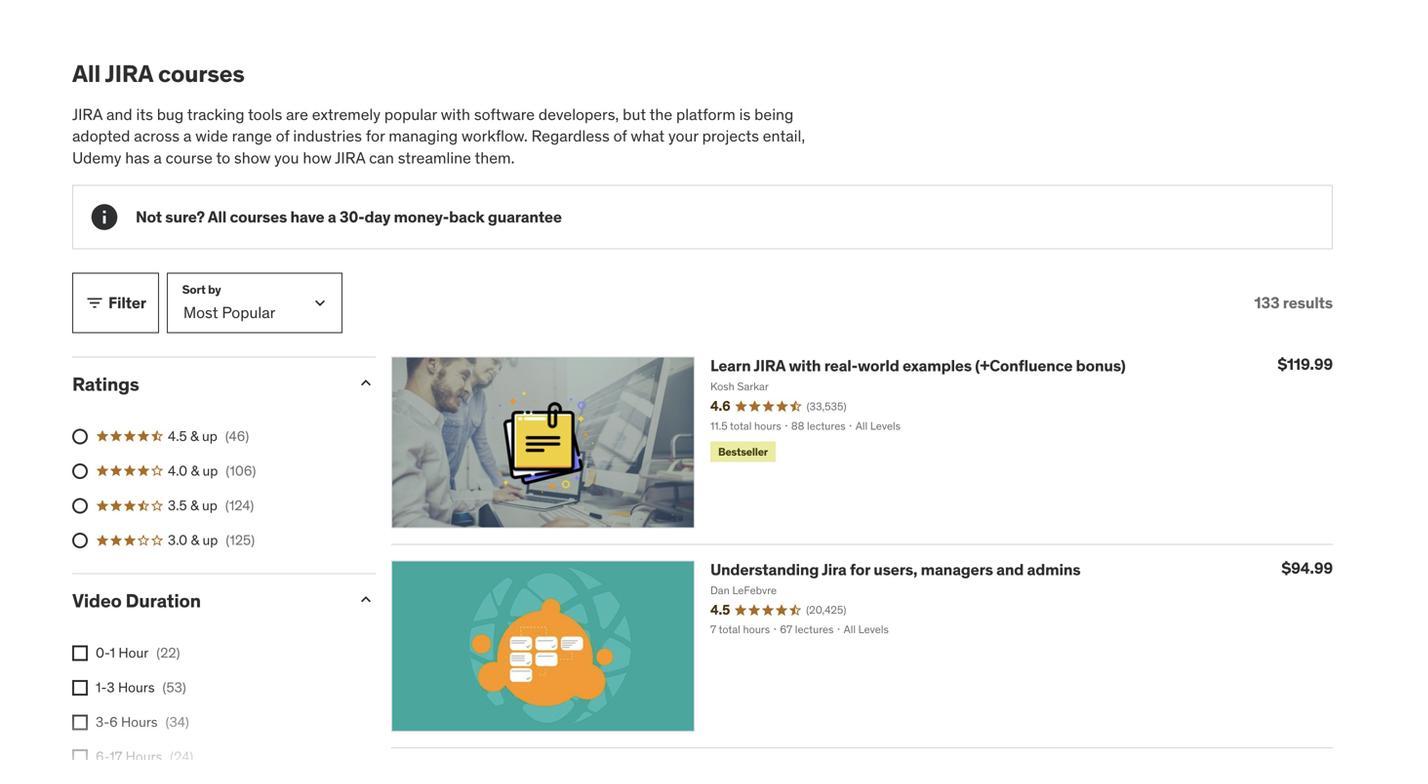 Task type: locate. For each thing, give the bounding box(es) containing it.
xsmall image
[[72, 646, 88, 661], [72, 715, 88, 731], [72, 750, 88, 760]]

&
[[190, 427, 199, 445], [191, 462, 199, 480], [190, 497, 199, 514], [191, 531, 199, 549]]

& right 4.0
[[191, 462, 199, 480]]

4 up from the top
[[203, 531, 218, 549]]

are
[[286, 104, 308, 124]]

0 vertical spatial and
[[106, 104, 132, 124]]

hours right 3 in the bottom left of the page
[[118, 679, 155, 696]]

for up 'can'
[[366, 126, 385, 146]]

managing
[[389, 126, 458, 146]]

for right jira
[[850, 559, 870, 579]]

4.0
[[168, 462, 188, 480]]

developers,
[[539, 104, 619, 124]]

up left (46)
[[202, 427, 218, 445]]

results
[[1283, 293, 1333, 313]]

up for 4.5 & up
[[202, 427, 218, 445]]

0 horizontal spatial small image
[[85, 293, 104, 313]]

up
[[202, 427, 218, 445], [203, 462, 218, 480], [202, 497, 218, 514], [203, 531, 218, 549]]

$94.99
[[1282, 558, 1333, 578]]

1 xsmall image from the top
[[72, 646, 88, 661]]

up left (106)
[[203, 462, 218, 480]]

how
[[303, 148, 332, 168]]

and inside jira and its bug tracking tools are extremely popular with software developers, but the platform is being adopted across a wide range of industries for managing workflow. regardless of what your projects entail, udemy has a course to show you how jira can streamline them.
[[106, 104, 132, 124]]

xsmall image down xsmall icon
[[72, 750, 88, 760]]

4.0 & up (106)
[[168, 462, 256, 480]]

up for 3.5 & up
[[202, 497, 218, 514]]

& for 4.5
[[190, 427, 199, 445]]

3.5
[[168, 497, 187, 514]]

is
[[739, 104, 751, 124]]

& right "4.5"
[[190, 427, 199, 445]]

admins
[[1027, 559, 1081, 579]]

industries
[[293, 126, 362, 146]]

and
[[106, 104, 132, 124], [997, 559, 1024, 579]]

courses left the have
[[230, 207, 287, 227]]

hours
[[118, 679, 155, 696], [121, 714, 158, 731]]

(22)
[[156, 644, 180, 662]]

duration
[[126, 589, 201, 613]]

1 horizontal spatial all
[[208, 207, 226, 227]]

users,
[[874, 559, 918, 579]]

a left the 30-
[[328, 207, 336, 227]]

133 results status
[[1255, 293, 1333, 313]]

1-3 hours (53)
[[96, 679, 186, 696]]

1 vertical spatial xsmall image
[[72, 715, 88, 731]]

3 up from the top
[[202, 497, 218, 514]]

1 vertical spatial all
[[208, 207, 226, 227]]

1 vertical spatial for
[[850, 559, 870, 579]]

0 vertical spatial hours
[[118, 679, 155, 696]]

xsmall image for 3-
[[72, 715, 88, 731]]

a
[[183, 126, 192, 146], [154, 148, 162, 168], [328, 207, 336, 227]]

hours for 3-6 hours
[[121, 714, 158, 731]]

and left admins
[[997, 559, 1024, 579]]

2 & from the top
[[191, 462, 199, 480]]

2 vertical spatial a
[[328, 207, 336, 227]]

to
[[216, 148, 230, 168]]

up for 3.0 & up
[[203, 531, 218, 549]]

popular
[[384, 104, 437, 124]]

you
[[274, 148, 299, 168]]

2 up from the top
[[203, 462, 218, 480]]

0 horizontal spatial for
[[366, 126, 385, 146]]

2 horizontal spatial a
[[328, 207, 336, 227]]

0 horizontal spatial and
[[106, 104, 132, 124]]

small image inside filter button
[[85, 293, 104, 313]]

1 horizontal spatial with
[[789, 356, 821, 376]]

1 up from the top
[[202, 427, 218, 445]]

software
[[474, 104, 535, 124]]

1 vertical spatial hours
[[121, 714, 158, 731]]

bug
[[157, 104, 184, 124]]

hours right the 6
[[121, 714, 158, 731]]

filter button
[[72, 273, 159, 333]]

courses up tracking
[[158, 59, 245, 88]]

with up managing
[[441, 104, 470, 124]]

133
[[1255, 293, 1280, 313]]

not
[[136, 207, 162, 227]]

& right 3.5
[[190, 497, 199, 514]]

a right has
[[154, 148, 162, 168]]

0 vertical spatial a
[[183, 126, 192, 146]]

all right sure?
[[208, 207, 226, 227]]

xsmall image left the 3-
[[72, 715, 88, 731]]

and left the its
[[106, 104, 132, 124]]

learn
[[710, 356, 751, 376]]

4.5
[[168, 427, 187, 445]]

0 horizontal spatial of
[[276, 126, 289, 146]]

1 vertical spatial and
[[997, 559, 1024, 579]]

1 horizontal spatial of
[[613, 126, 627, 146]]

with inside jira and its bug tracking tools are extremely popular with software developers, but the platform is being adopted across a wide range of industries for managing workflow. regardless of what your projects entail, udemy has a course to show you how jira can streamline them.
[[441, 104, 470, 124]]

up left (124)
[[202, 497, 218, 514]]

courses
[[158, 59, 245, 88], [230, 207, 287, 227]]

with
[[441, 104, 470, 124], [789, 356, 821, 376]]

2 xsmall image from the top
[[72, 715, 88, 731]]

all
[[72, 59, 101, 88], [208, 207, 226, 227]]

1 horizontal spatial for
[[850, 559, 870, 579]]

1 horizontal spatial small image
[[356, 373, 376, 393]]

show
[[234, 148, 271, 168]]

but
[[623, 104, 646, 124]]

& right the 3.0
[[191, 531, 199, 549]]

0 horizontal spatial a
[[154, 148, 162, 168]]

xsmall image left '0-'
[[72, 646, 88, 661]]

have
[[290, 207, 324, 227]]

wide
[[195, 126, 228, 146]]

real-
[[824, 356, 858, 376]]

4 & from the top
[[191, 531, 199, 549]]

all up adopted
[[72, 59, 101, 88]]

2 vertical spatial xsmall image
[[72, 750, 88, 760]]

platform
[[676, 104, 736, 124]]

& for 4.0
[[191, 462, 199, 480]]

guarantee
[[488, 207, 562, 227]]

0 vertical spatial xsmall image
[[72, 646, 88, 661]]

a up course
[[183, 126, 192, 146]]

of down the but
[[613, 126, 627, 146]]

1 vertical spatial courses
[[230, 207, 287, 227]]

tracking
[[187, 104, 244, 124]]

jira right learn
[[754, 356, 786, 376]]

video duration button
[[72, 589, 341, 613]]

for
[[366, 126, 385, 146], [850, 559, 870, 579]]

small image
[[85, 293, 104, 313], [356, 373, 376, 393]]

up left (125)
[[203, 531, 218, 549]]

3 & from the top
[[190, 497, 199, 514]]

entail,
[[763, 126, 805, 146]]

0 vertical spatial all
[[72, 59, 101, 88]]

with left "real-"
[[789, 356, 821, 376]]

xsmall image for 0-
[[72, 646, 88, 661]]

tools
[[248, 104, 282, 124]]

examples
[[903, 356, 972, 376]]

jira
[[105, 59, 153, 88], [72, 104, 103, 124], [335, 148, 365, 168], [754, 356, 786, 376]]

3-6 hours (34)
[[96, 714, 189, 731]]

4.5 & up (46)
[[168, 427, 249, 445]]

1 & from the top
[[190, 427, 199, 445]]

extremely
[[312, 104, 381, 124]]

all jira courses
[[72, 59, 245, 88]]

0 vertical spatial with
[[441, 104, 470, 124]]

of up the "you"
[[276, 126, 289, 146]]

being
[[755, 104, 794, 124]]

0 vertical spatial for
[[366, 126, 385, 146]]

0 vertical spatial small image
[[85, 293, 104, 313]]

understanding
[[710, 559, 819, 579]]

1 horizontal spatial a
[[183, 126, 192, 146]]

of
[[276, 126, 289, 146], [613, 126, 627, 146]]

0 horizontal spatial with
[[441, 104, 470, 124]]

1 horizontal spatial and
[[997, 559, 1024, 579]]



Task type: vqa. For each thing, say whether or not it's contained in the screenshot.
AWS in Amazon AWS, AWS Certified Cloud Practitioner
no



Task type: describe. For each thing, give the bounding box(es) containing it.
133 results
[[1255, 293, 1333, 313]]

jira up adopted
[[72, 104, 103, 124]]

not sure? all courses have a 30-day money-back guarantee
[[136, 207, 562, 227]]

streamline
[[398, 148, 471, 168]]

3.0 & up (125)
[[168, 531, 255, 549]]

(124)
[[225, 497, 254, 514]]

up for 4.0 & up
[[203, 462, 218, 480]]

hour
[[118, 644, 149, 662]]

understanding jira for users, managers and admins
[[710, 559, 1081, 579]]

1 vertical spatial with
[[789, 356, 821, 376]]

day
[[365, 207, 391, 227]]

workflow.
[[462, 126, 528, 146]]

the
[[650, 104, 673, 124]]

ratings button
[[72, 372, 341, 396]]

regardless
[[532, 126, 610, 146]]

udemy
[[72, 148, 121, 168]]

1 of from the left
[[276, 126, 289, 146]]

0 vertical spatial courses
[[158, 59, 245, 88]]

(+confluence
[[975, 356, 1073, 376]]

hours for 1-3 hours
[[118, 679, 155, 696]]

course
[[166, 148, 213, 168]]

3.0
[[168, 531, 188, 549]]

(106)
[[226, 462, 256, 480]]

30-
[[339, 207, 365, 227]]

0-
[[96, 644, 110, 662]]

adopted
[[72, 126, 130, 146]]

filter
[[108, 293, 146, 313]]

$119.99
[[1278, 354, 1333, 374]]

1-
[[96, 679, 107, 696]]

range
[[232, 126, 272, 146]]

(53)
[[163, 679, 186, 696]]

for inside jira and its bug tracking tools are extremely popular with software developers, but the platform is being adopted across a wide range of industries for managing workflow. regardless of what your projects entail, udemy has a course to show you how jira can streamline them.
[[366, 126, 385, 146]]

can
[[369, 148, 394, 168]]

3 xsmall image from the top
[[72, 750, 88, 760]]

small image
[[356, 590, 376, 610]]

learn jira with real-world examples (+confluence bonus)
[[710, 356, 1126, 376]]

xsmall image
[[72, 680, 88, 696]]

across
[[134, 126, 180, 146]]

money-
[[394, 207, 449, 227]]

3.5 & up (124)
[[168, 497, 254, 514]]

0-1 hour (22)
[[96, 644, 180, 662]]

projects
[[702, 126, 759, 146]]

jira and its bug tracking tools are extremely popular with software developers, but the platform is being adopted across a wide range of industries for managing workflow. regardless of what your projects entail, udemy has a course to show you how jira can streamline them.
[[72, 104, 805, 168]]

jira up the its
[[105, 59, 153, 88]]

understanding jira for users, managers and admins link
[[710, 559, 1081, 579]]

3
[[107, 679, 115, 696]]

video duration
[[72, 589, 201, 613]]

them.
[[475, 148, 515, 168]]

& for 3.0
[[191, 531, 199, 549]]

jira down industries
[[335, 148, 365, 168]]

1 vertical spatial small image
[[356, 373, 376, 393]]

ratings
[[72, 372, 139, 396]]

back
[[449, 207, 485, 227]]

bonus)
[[1076, 356, 1126, 376]]

managers
[[921, 559, 993, 579]]

its
[[136, 104, 153, 124]]

3-
[[96, 714, 109, 731]]

(46)
[[225, 427, 249, 445]]

world
[[858, 356, 899, 376]]

& for 3.5
[[190, 497, 199, 514]]

0 horizontal spatial all
[[72, 59, 101, 88]]

has
[[125, 148, 150, 168]]

(125)
[[226, 531, 255, 549]]

learn jira with real-world examples (+confluence bonus) link
[[710, 356, 1126, 376]]

1 vertical spatial a
[[154, 148, 162, 168]]

what
[[631, 126, 665, 146]]

sure?
[[165, 207, 205, 227]]

1
[[110, 644, 115, 662]]

your
[[669, 126, 698, 146]]

video
[[72, 589, 122, 613]]

jira
[[822, 559, 847, 579]]

2 of from the left
[[613, 126, 627, 146]]

6
[[109, 714, 118, 731]]

(34)
[[166, 714, 189, 731]]



